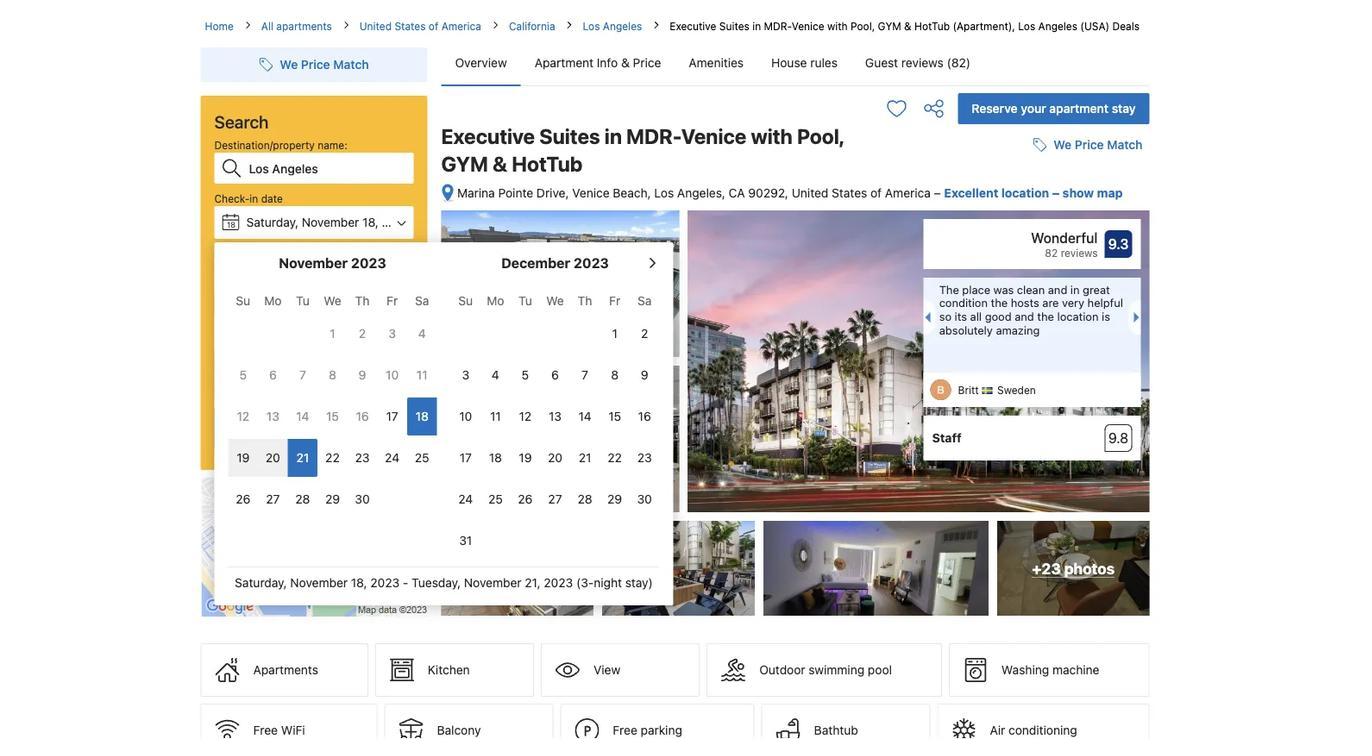 Task type: describe. For each thing, give the bounding box(es) containing it.
overview
[[455, 56, 507, 70]]

wonderful 82 reviews
[[1032, 230, 1098, 259]]

sa for november 2023
[[415, 294, 429, 308]]

6 for 6 option
[[269, 368, 277, 382]]

1 vertical spatial the
[[1038, 310, 1055, 323]]

5 for 5 november 2023 checkbox
[[240, 368, 247, 382]]

your
[[1021, 101, 1047, 116]]

90292,
[[749, 186, 789, 200]]

9 for 9 december 2023 checkbox on the left
[[641, 368, 649, 382]]

britt
[[959, 385, 979, 397]]

house rules
[[772, 56, 838, 70]]

good
[[986, 310, 1012, 323]]

21 for 21 'option'
[[297, 451, 309, 465]]

gym for executive suites in mdr-venice with pool, gym & hottub
[[442, 152, 489, 176]]

apartment info & price
[[535, 56, 662, 70]]

apartment
[[535, 56, 594, 70]]

11 for 11 december 2023 option
[[490, 410, 501, 424]]

0 vertical spatial states
[[395, 20, 426, 32]]

in inside the place was clean and in great condition the hosts are very helpful so its all good and the location is absolutely amazing
[[1071, 283, 1080, 296]]

we down all apartments link
[[280, 57, 298, 72]]

los angeles
[[583, 20, 642, 32]]

helpful
[[1088, 297, 1124, 310]]

31
[[459, 534, 472, 548]]

search button
[[215, 408, 414, 450]]

in inside search 'section'
[[250, 192, 258, 205]]

Where are you going? field
[[242, 153, 414, 184]]

fr for november 2023
[[387, 294, 398, 308]]

angeles inside "link"
[[603, 20, 642, 32]]

4 December 2023 checkbox
[[481, 357, 511, 394]]

search inside 'button'
[[292, 421, 336, 437]]

30 for 30 checkbox
[[355, 492, 370, 507]]

reserve
[[972, 101, 1018, 116]]

11 December 2023 checkbox
[[481, 398, 511, 436]]

saturday, for saturday, november 18, 2023
[[246, 215, 299, 230]]

& inside search 'section'
[[297, 362, 304, 374]]

29 December 2023 checkbox
[[600, 481, 630, 519]]

18, for saturday, november 18, 2023
[[363, 215, 379, 230]]

1 November 2023 checkbox
[[318, 315, 348, 353]]

for
[[1106, 18, 1119, 30]]

overview link
[[442, 41, 521, 85]]

28 for 28 december 2023 option
[[578, 492, 593, 507]]

14 December 2023 checkbox
[[570, 398, 600, 436]]

2 for november
[[359, 327, 366, 341]]

price for we price match dropdown button within the search 'section'
[[301, 57, 330, 72]]

machine
[[1053, 663, 1100, 678]]

2 · from the left
[[335, 326, 339, 340]]

1 horizontal spatial 21,
[[525, 576, 541, 590]]

washing machine
[[1002, 663, 1100, 678]]

house rules link
[[758, 41, 852, 85]]

1 vertical spatial united
[[792, 186, 829, 200]]

are
[[1043, 297, 1060, 310]]

great
[[1083, 283, 1111, 296]]

13 November 2023 checkbox
[[258, 398, 288, 436]]

5 December 2023 checkbox
[[511, 357, 541, 394]]

8 for 8 november 2023 option
[[329, 368, 337, 382]]

9.8
[[1109, 430, 1129, 447]]

executive suites in mdr-venice with pool, gym & hottub (apartment), los angeles (usa) deals
[[670, 20, 1140, 32]]

-
[[403, 576, 409, 590]]

8 December 2023 checkbox
[[600, 357, 630, 394]]

2023 left -
[[371, 576, 400, 590]]

hottub for executive suites in mdr-venice with pool, gym & hottub
[[512, 152, 583, 176]]

home
[[205, 20, 234, 32]]

25 December 2023 checkbox
[[481, 481, 511, 519]]

18 cell
[[407, 394, 437, 436]]

2 – from the left
[[1053, 186, 1060, 200]]

beach,
[[613, 186, 651, 200]]

0 horizontal spatial night
[[226, 296, 251, 308]]

16 November 2023 checkbox
[[348, 398, 378, 436]]

3-night stay
[[215, 296, 274, 308]]

mdr- for executive suites in mdr-venice with pool, gym & hottub
[[627, 124, 682, 148]]

82
[[1046, 247, 1059, 259]]

in inside the executive suites in mdr-venice with pool, gym & hottub
[[605, 124, 622, 148]]

december
[[502, 255, 571, 271]]

tuesday, november 21, 2023
[[246, 267, 408, 281]]

its
[[955, 310, 968, 323]]

united states of america link
[[360, 18, 482, 34]]

we price match button inside search 'section'
[[252, 49, 376, 80]]

9 November 2023 checkbox
[[348, 357, 378, 394]]

17 November 2023 checkbox
[[378, 398, 407, 436]]

29 for "29 november 2023" checkbox
[[325, 492, 340, 507]]

location inside the place was clean and in great condition the hosts are very helpful so its all good and the location is absolutely amazing
[[1058, 310, 1099, 323]]

staff
[[933, 431, 962, 446]]

november for saturday, november 18, 2023
[[302, 215, 359, 230]]

executive for executive suites in mdr-venice with pool, gym & hottub
[[442, 124, 535, 148]]

2 inside button
[[222, 326, 229, 340]]

hosts
[[1011, 297, 1040, 310]]

california
[[509, 20, 556, 32]]

view button
[[541, 644, 700, 698]]

house
[[772, 56, 808, 70]]

absolutely
[[940, 324, 993, 337]]

0 vertical spatial location
[[1002, 186, 1050, 200]]

28 December 2023 checkbox
[[570, 481, 600, 519]]

10 for 10 november 2023 option
[[386, 368, 399, 382]]

destination/property
[[215, 139, 315, 151]]

match for bottommost we price match dropdown button
[[1108, 138, 1143, 152]]

30 November 2023 checkbox
[[348, 481, 378, 519]]

27 December 2023 checkbox
[[541, 481, 570, 519]]

november for saturday, november 18, 2023 - tuesday, november 21, 2023 (3-night stay)
[[290, 576, 348, 590]]

9.3
[[1109, 236, 1129, 253]]

november for tuesday, november 21, 2023
[[299, 267, 356, 281]]

check-out date
[[215, 244, 290, 256]]

click to open map view image
[[442, 184, 454, 203]]

(3-
[[577, 576, 594, 590]]

was
[[994, 283, 1015, 296]]

1 vertical spatial states
[[832, 186, 868, 200]]

grid for december
[[451, 284, 660, 560]]

26 December 2023 checkbox
[[511, 481, 541, 519]]

the
[[940, 283, 960, 296]]

23 December 2023 checkbox
[[630, 439, 660, 477]]

mo for november
[[264, 294, 282, 308]]

2 angeles from the left
[[1039, 20, 1078, 32]]

21, inside the tuesday, november 21, 2023 button
[[360, 267, 375, 281]]

2 December 2023 checkbox
[[630, 315, 660, 353]]

out
[[250, 244, 266, 256]]

14 for 14 november 2023 'option'
[[296, 410, 309, 424]]

(apartment),
[[953, 20, 1016, 32]]

0 vertical spatial america
[[442, 20, 482, 32]]

20 for 20 december 2023 checkbox
[[548, 451, 563, 465]]

california link
[[509, 18, 556, 34]]

2023 down the saturday, november 18, 2023
[[351, 255, 387, 271]]

free parking
[[613, 724, 683, 738]]

20 December 2023 checkbox
[[541, 439, 570, 477]]

13 for 13 option
[[549, 410, 562, 424]]

19 for 19 checkbox
[[519, 451, 532, 465]]

1 vertical spatial tuesday,
[[412, 576, 461, 590]]

12 November 2023 checkbox
[[228, 398, 258, 436]]

2 November 2023 checkbox
[[348, 315, 378, 353]]

free wifi
[[253, 724, 305, 738]]

27 for 27 november 2023 option
[[266, 492, 280, 507]]

31 December 2023 checkbox
[[451, 522, 481, 560]]

1 vertical spatial and
[[1015, 310, 1035, 323]]

(82)
[[947, 56, 971, 70]]

18 for 18 november 2023 checkbox
[[416, 410, 429, 424]]

reviews inside wonderful 82 reviews
[[1061, 247, 1098, 259]]

executive for executive suites in mdr-venice with pool, gym & hottub (apartment), los angeles (usa) deals
[[670, 20, 717, 32]]

+23
[[1033, 560, 1061, 578]]

scored 9.8 element
[[1105, 425, 1133, 452]]

swimming
[[809, 663, 865, 678]]

balcony
[[437, 724, 481, 738]]

ca
[[729, 186, 745, 200]]

marina pointe drive, venice beach, los angeles, ca 90292, united states of america – excellent location – show map
[[457, 186, 1123, 200]]

12 for 12 november 2023 checkbox
[[237, 410, 250, 424]]

wonderful
[[1032, 230, 1098, 247]]

30 for 30 option at the bottom
[[638, 492, 652, 507]]

0 vertical spatial united
[[360, 20, 392, 32]]

all
[[261, 20, 274, 32]]

kitchen
[[428, 663, 470, 678]]

26 November 2023 checkbox
[[228, 481, 258, 519]]

with for executive suites in mdr-venice with pool, gym & hottub (apartment), los angeles (usa) deals
[[828, 20, 848, 32]]

1 inside checkbox
[[330, 327, 336, 341]]

bathtub
[[815, 724, 859, 738]]

2023 inside button
[[379, 267, 408, 281]]

0 vertical spatial the
[[991, 297, 1008, 310]]

executive suites in mdr-venice with pool, gym & hottub
[[442, 124, 844, 176]]

29 November 2023 checkbox
[[318, 481, 348, 519]]

so
[[940, 310, 952, 323]]

& right info
[[621, 56, 630, 70]]

13 December 2023 checkbox
[[541, 398, 570, 436]]

in up amenities link
[[753, 20, 762, 32]]

22 for 22 december 2023 option
[[608, 451, 622, 465]]

15 November 2023 checkbox
[[318, 398, 348, 436]]

free for free wifi
[[253, 724, 278, 738]]

18 November 2023 checkbox
[[407, 398, 437, 436]]

1 – from the left
[[935, 186, 941, 200]]

(usa)
[[1081, 20, 1110, 32]]

23 for 23 december 2023 option
[[638, 451, 652, 465]]

0 vertical spatial 18
[[227, 220, 236, 229]]

2 vertical spatial venice
[[573, 186, 610, 200]]

10 for 10 option
[[459, 410, 472, 424]]

1 December 2023 checkbox
[[600, 315, 630, 353]]

air
[[991, 724, 1006, 738]]

stay)
[[626, 576, 653, 590]]

entire homes & apartments
[[230, 362, 363, 374]]

sweden
[[998, 385, 1037, 397]]

2 adults · 0 children · 1 room
[[222, 326, 380, 340]]

destination/property name:
[[215, 139, 348, 151]]

home link
[[205, 18, 234, 34]]

su for december
[[459, 294, 473, 308]]

25 for '25 november 2023' checkbox
[[415, 451, 430, 465]]

11 for "11 november 2023" checkbox
[[417, 368, 428, 382]]

19 for 19 option
[[237, 451, 250, 465]]

4 for the 4 option
[[418, 327, 426, 341]]

1 horizontal spatial map
[[1098, 186, 1123, 200]]

27 November 2023 checkbox
[[258, 481, 288, 519]]

of inside united states of america link
[[429, 20, 439, 32]]

gym for executive suites in mdr-venice with pool, gym & hottub (apartment), los angeles (usa) deals
[[878, 20, 902, 32]]

1 vertical spatial america
[[886, 186, 931, 200]]

+23 photos link
[[998, 521, 1150, 616]]

conditioning
[[1009, 724, 1078, 738]]

16 for 16 option
[[638, 410, 652, 424]]

air conditioning button
[[938, 704, 1150, 740]]

only for 1 guest
[[1080, 18, 1157, 30]]

0 horizontal spatial search
[[215, 111, 269, 132]]

1 horizontal spatial los
[[655, 186, 674, 200]]

parking
[[641, 724, 683, 738]]

november 2023
[[279, 255, 387, 271]]

reserve your apartment stay
[[972, 101, 1136, 116]]

0 vertical spatial reviews
[[902, 56, 944, 70]]

free for free parking
[[613, 724, 638, 738]]

21 cell
[[288, 436, 318, 477]]

excellent location – show map button
[[945, 186, 1123, 200]]

tuesday, inside button
[[246, 267, 296, 281]]

tuesday, november 21, 2023 button
[[215, 258, 414, 291]]

angeles,
[[678, 186, 726, 200]]

saturday, november 18, 2023 - tuesday, november 21, 2023 (3-night stay)
[[235, 576, 653, 590]]



Task type: vqa. For each thing, say whether or not it's contained in the screenshot.


Task type: locate. For each thing, give the bounding box(es) containing it.
1 7 from the left
[[300, 368, 306, 382]]

los inside los angeles "link"
[[583, 20, 600, 32]]

29 inside "29 november 2023" checkbox
[[325, 492, 340, 507]]

price inside search 'section'
[[301, 57, 330, 72]]

mdr- inside the executive suites in mdr-venice with pool, gym & hottub
[[627, 124, 682, 148]]

2
[[222, 326, 229, 340], [359, 327, 366, 341], [641, 327, 649, 341]]

december 2023
[[502, 255, 609, 271]]

18
[[227, 220, 236, 229], [416, 410, 429, 424], [489, 451, 502, 465]]

1 check- from the top
[[215, 192, 250, 205]]

states
[[395, 20, 426, 32], [832, 186, 868, 200]]

venice right the drive,
[[573, 186, 610, 200]]

kitchen button
[[375, 644, 534, 698]]

1 horizontal spatial free
[[613, 724, 638, 738]]

1 19 from the left
[[237, 451, 250, 465]]

date for check-in date
[[261, 192, 283, 205]]

the
[[991, 297, 1008, 310], [1038, 310, 1055, 323]]

gym
[[878, 20, 902, 32], [442, 152, 489, 176]]

1 horizontal spatial location
[[1058, 310, 1099, 323]]

23
[[355, 451, 370, 465], [638, 451, 652, 465]]

tu
[[296, 294, 310, 308], [519, 294, 532, 308]]

· left the 2 checkbox
[[335, 326, 339, 340]]

gym up guest
[[878, 20, 902, 32]]

clean
[[1018, 283, 1046, 296]]

outdoor swimming pool
[[760, 663, 893, 678]]

21 for 21 december 2023 checkbox
[[579, 451, 592, 465]]

2 fr from the left
[[610, 294, 621, 308]]

2 20 from the left
[[548, 451, 563, 465]]

24 November 2023 checkbox
[[378, 439, 407, 477]]

mo for december
[[487, 294, 505, 308]]

november inside button
[[299, 267, 356, 281]]

27 for 27 option
[[549, 492, 562, 507]]

0 horizontal spatial america
[[442, 20, 482, 32]]

3 December 2023 checkbox
[[451, 357, 481, 394]]

21 November 2023 checkbox
[[288, 439, 318, 477]]

0 vertical spatial check-
[[215, 192, 250, 205]]

date for check-out date
[[269, 244, 290, 256]]

15 for 15 november 2023 option
[[326, 410, 339, 424]]

17 inside option
[[460, 451, 472, 465]]

1 5 from the left
[[240, 368, 247, 382]]

1 horizontal spatial 19
[[519, 451, 532, 465]]

with
[[828, 20, 848, 32], [751, 124, 793, 148]]

1 horizontal spatial –
[[1053, 186, 1060, 200]]

5
[[240, 368, 247, 382], [522, 368, 529, 382]]

2 23 from the left
[[638, 451, 652, 465]]

4 inside "checkbox"
[[492, 368, 500, 382]]

saturday, november 18, 2023
[[246, 215, 411, 230]]

27 right 26 checkbox
[[266, 492, 280, 507]]

sa up 2 december 2023 option
[[638, 294, 652, 308]]

mdr- for executive suites in mdr-venice with pool, gym & hottub (apartment), los angeles (usa) deals
[[764, 20, 792, 32]]

2 grid from the left
[[451, 284, 660, 560]]

hottub inside the executive suites in mdr-venice with pool, gym & hottub
[[512, 152, 583, 176]]

tu down the tuesday, november 21, 2023 button
[[296, 294, 310, 308]]

saturday, up out
[[246, 215, 299, 230]]

we down reserve your apartment stay button
[[1054, 138, 1072, 152]]

2 tu from the left
[[519, 294, 532, 308]]

venice
[[792, 20, 825, 32], [682, 124, 747, 148], [573, 186, 610, 200]]

1 vertical spatial 25
[[489, 492, 503, 507]]

2 inside option
[[641, 327, 649, 341]]

1 vertical spatial 11
[[490, 410, 501, 424]]

amazing
[[997, 324, 1040, 337]]

0 horizontal spatial venice
[[573, 186, 610, 200]]

2 free from the left
[[613, 724, 638, 738]]

17 inside "checkbox"
[[386, 410, 399, 424]]

0 vertical spatial of
[[429, 20, 439, 32]]

2 16 from the left
[[638, 410, 652, 424]]

outdoor swimming pool button
[[707, 644, 943, 698]]

30 inside 30 option
[[638, 492, 652, 507]]

fr up 3 option
[[387, 294, 398, 308]]

1 6 from the left
[[269, 368, 277, 382]]

0 horizontal spatial states
[[395, 20, 426, 32]]

we price match for bottommost we price match dropdown button
[[1054, 138, 1143, 152]]

1 vertical spatial night
[[594, 576, 622, 590]]

we down december 2023 on the left
[[547, 294, 564, 308]]

executive suites in mdr-venice with pool, gym & hottub (apartment), los angeles (usa) deals link
[[670, 20, 1140, 32]]

20 right 19 checkbox
[[548, 451, 563, 465]]

guest
[[1130, 18, 1157, 30]]

0 vertical spatial map
[[1098, 186, 1123, 200]]

0 horizontal spatial free
[[253, 724, 278, 738]]

suites inside the executive suites in mdr-venice with pool, gym & hottub
[[540, 124, 601, 148]]

previous image
[[921, 313, 931, 323]]

1 8 from the left
[[329, 368, 337, 382]]

0 horizontal spatial 15
[[326, 410, 339, 424]]

show on map button
[[201, 477, 429, 618], [263, 548, 367, 579]]

2 8 from the left
[[611, 368, 619, 382]]

1 horizontal spatial 7
[[582, 368, 589, 382]]

2 mo from the left
[[487, 294, 505, 308]]

1 vertical spatial pool,
[[798, 124, 844, 148]]

18 December 2023 checkbox
[[481, 439, 511, 477]]

1 horizontal spatial 3
[[462, 368, 470, 382]]

2 7 from the left
[[582, 368, 589, 382]]

8 for the '8' checkbox
[[611, 368, 619, 382]]

2 26 from the left
[[518, 492, 533, 507]]

gym up marina
[[442, 152, 489, 176]]

1 inside button
[[342, 326, 348, 340]]

air conditioning
[[991, 724, 1078, 738]]

search section
[[194, 34, 674, 618]]

2023 up 3 option
[[379, 267, 408, 281]]

0 horizontal spatial pool,
[[798, 124, 844, 148]]

3 inside option
[[389, 327, 396, 341]]

date up out
[[261, 192, 283, 205]]

2 sa from the left
[[638, 294, 652, 308]]

saturday, for saturday, november 18, 2023 - tuesday, november 21, 2023 (3-night stay)
[[235, 576, 287, 590]]

mo
[[264, 294, 282, 308], [487, 294, 505, 308]]

12 December 2023 checkbox
[[511, 398, 541, 436]]

7 right the "homes"
[[300, 368, 306, 382]]

2 horizontal spatial 2
[[641, 327, 649, 341]]

2 6 from the left
[[552, 368, 559, 382]]

executive up the amenities
[[670, 20, 717, 32]]

11 inside option
[[490, 410, 501, 424]]

2 su from the left
[[459, 294, 473, 308]]

1 30 from the left
[[355, 492, 370, 507]]

check- for in
[[215, 192, 250, 205]]

we price match inside search 'section'
[[280, 57, 369, 72]]

26 left 27 november 2023 option
[[236, 492, 251, 507]]

6 right 5 november 2023 checkbox
[[269, 368, 277, 382]]

23 November 2023 checkbox
[[348, 439, 378, 477]]

1 horizontal spatial 11
[[490, 410, 501, 424]]

20 right 19 option
[[266, 451, 280, 465]]

2 horizontal spatial 18
[[489, 451, 502, 465]]

3 for 3 checkbox
[[462, 368, 470, 382]]

1 9 from the left
[[359, 368, 366, 382]]

marina
[[457, 186, 495, 200]]

show on map
[[277, 556, 353, 570]]

1 vertical spatial search
[[292, 421, 336, 437]]

1 22 from the left
[[326, 451, 340, 465]]

2 left 3 option
[[359, 327, 366, 341]]

0 vertical spatial pool,
[[851, 20, 876, 32]]

1 fr from the left
[[387, 294, 398, 308]]

20 for 20 checkbox
[[266, 451, 280, 465]]

on
[[311, 556, 325, 570]]

8 inside checkbox
[[611, 368, 619, 382]]

america
[[442, 20, 482, 32], [886, 186, 931, 200]]

match down united states of america
[[333, 57, 369, 72]]

los right (apartment),
[[1019, 20, 1036, 32]]

1 su from the left
[[236, 294, 250, 308]]

26 for 26 checkbox
[[236, 492, 251, 507]]

19 November 2023 checkbox
[[228, 439, 258, 477]]

th for november
[[355, 294, 370, 308]]

5 left 6 option
[[240, 368, 247, 382]]

& up the pointe
[[493, 152, 508, 176]]

23 for 23 option at the bottom of page
[[355, 451, 370, 465]]

1 horizontal spatial match
[[1108, 138, 1143, 152]]

9 right 8 november 2023 option
[[359, 368, 366, 382]]

mdr-
[[764, 20, 792, 32], [627, 124, 682, 148]]

match inside search 'section'
[[333, 57, 369, 72]]

1 inside option
[[612, 327, 618, 341]]

1 vertical spatial 18
[[416, 410, 429, 424]]

1 23 from the left
[[355, 451, 370, 465]]

fr up 1 december 2023 option
[[610, 294, 621, 308]]

15 right 14 option
[[609, 410, 622, 424]]

1 14 from the left
[[296, 410, 309, 424]]

apartments down 1 november 2023 checkbox
[[307, 362, 363, 374]]

16 right 15 november 2023 option
[[356, 410, 369, 424]]

· left 0
[[270, 326, 273, 340]]

1 26 from the left
[[236, 492, 251, 507]]

date
[[261, 192, 283, 205], [269, 244, 290, 256]]

5 November 2023 checkbox
[[228, 357, 258, 394]]

2 12 from the left
[[519, 410, 532, 424]]

0 horizontal spatial we price match button
[[252, 49, 376, 80]]

10 December 2023 checkbox
[[451, 398, 481, 436]]

0 vertical spatial hottub
[[915, 20, 950, 32]]

th for december
[[578, 294, 593, 308]]

match
[[333, 57, 369, 72], [1108, 138, 1143, 152]]

2 28 from the left
[[578, 492, 593, 507]]

outdoor
[[760, 663, 806, 678]]

2 adults · 0 children · 1 room button
[[215, 317, 414, 350]]

17
[[386, 410, 399, 424], [460, 451, 472, 465]]

1 horizontal spatial grid
[[451, 284, 660, 560]]

night left "stay)"
[[594, 576, 622, 590]]

1 vertical spatial suites
[[540, 124, 601, 148]]

8 inside option
[[329, 368, 337, 382]]

0
[[277, 326, 284, 340]]

grid
[[228, 284, 437, 519], [451, 284, 660, 560]]

23 inside option
[[355, 451, 370, 465]]

26 right 25 december 2023 checkbox
[[518, 492, 533, 507]]

united right 90292,
[[792, 186, 829, 200]]

pool, up marina pointe drive, venice beach, los angeles, ca 90292, united states of america – excellent location – show map
[[798, 124, 844, 148]]

1 vertical spatial saturday,
[[235, 576, 287, 590]]

pool, for executive suites in mdr-venice with pool, gym & hottub
[[798, 124, 844, 148]]

guest reviews (82)
[[866, 56, 971, 70]]

6 for 6 december 2023 option
[[552, 368, 559, 382]]

2 21 from the left
[[579, 451, 592, 465]]

tu for november 2023
[[296, 294, 310, 308]]

12 left 13 option
[[519, 410, 532, 424]]

1 horizontal spatial 23
[[638, 451, 652, 465]]

1 tu from the left
[[296, 294, 310, 308]]

26 inside option
[[518, 492, 533, 507]]

4 November 2023 checkbox
[[407, 315, 437, 353]]

2 22 from the left
[[608, 451, 622, 465]]

1 horizontal spatial suites
[[720, 20, 750, 32]]

1 angeles from the left
[[603, 20, 642, 32]]

stay right 'apartment'
[[1112, 101, 1136, 116]]

2 5 from the left
[[522, 368, 529, 382]]

15 right 14 november 2023 'option'
[[326, 410, 339, 424]]

0 horizontal spatial th
[[355, 294, 370, 308]]

2 13 from the left
[[549, 410, 562, 424]]

1 horizontal spatial stay
[[1112, 101, 1136, 116]]

1 th from the left
[[355, 294, 370, 308]]

0 horizontal spatial the
[[991, 297, 1008, 310]]

2 for december
[[641, 327, 649, 341]]

19 left 20 checkbox
[[237, 451, 250, 465]]

11 inside checkbox
[[417, 368, 428, 382]]

28
[[296, 492, 310, 507], [578, 492, 593, 507]]

14 inside 'option'
[[296, 410, 309, 424]]

1 vertical spatial we price match
[[1054, 138, 1143, 152]]

& inside the executive suites in mdr-venice with pool, gym & hottub
[[493, 152, 508, 176]]

19 inside option
[[237, 451, 250, 465]]

18, for saturday, november 18, 2023 - tuesday, november 21, 2023 (3-night stay)
[[351, 576, 367, 590]]

16 inside option
[[638, 410, 652, 424]]

angeles up info
[[603, 20, 642, 32]]

2 30 from the left
[[638, 492, 652, 507]]

16 inside checkbox
[[356, 410, 369, 424]]

location up rated wonderful element
[[1002, 186, 1050, 200]]

su up 3 checkbox
[[459, 294, 473, 308]]

reviews down 'wonderful' at top
[[1061, 247, 1098, 259]]

price right info
[[633, 56, 662, 70]]

3 for 3 option
[[389, 327, 396, 341]]

24 for 24 december 2023 checkbox
[[459, 492, 473, 507]]

12 left 13 november 2023 option
[[237, 410, 250, 424]]

9 for 9 option
[[359, 368, 366, 382]]

23 inside option
[[638, 451, 652, 465]]

2 inside checkbox
[[359, 327, 366, 341]]

1 20 from the left
[[266, 451, 280, 465]]

10 November 2023 checkbox
[[378, 357, 407, 394]]

0 vertical spatial 21,
[[360, 267, 375, 281]]

25 for 25 december 2023 checkbox
[[489, 492, 503, 507]]

28 right 27 november 2023 option
[[296, 492, 310, 507]]

1 horizontal spatial 17
[[460, 451, 472, 465]]

28 right 27 option
[[578, 492, 593, 507]]

deals
[[1113, 20, 1140, 32]]

1 13 from the left
[[267, 410, 280, 424]]

with for executive suites in mdr-venice with pool, gym & hottub
[[751, 124, 793, 148]]

0 horizontal spatial mo
[[264, 294, 282, 308]]

and up are at right top
[[1049, 283, 1068, 296]]

12 for 12 option
[[519, 410, 532, 424]]

map right show
[[1098, 186, 1123, 200]]

0 horizontal spatial with
[[751, 124, 793, 148]]

1 horizontal spatial night
[[594, 576, 622, 590]]

1 horizontal spatial hottub
[[915, 20, 950, 32]]

in up check-out date
[[250, 192, 258, 205]]

1 horizontal spatial states
[[832, 186, 868, 200]]

1 horizontal spatial of
[[871, 186, 882, 200]]

14 inside option
[[579, 410, 592, 424]]

15
[[326, 410, 339, 424], [609, 410, 622, 424]]

1 horizontal spatial search
[[292, 421, 336, 437]]

we price match for we price match dropdown button within the search 'section'
[[280, 57, 369, 72]]

2023 up november 2023
[[382, 215, 411, 230]]

2 29 from the left
[[608, 492, 623, 507]]

2023 right december at the top of page
[[574, 255, 609, 271]]

venice for executive suites in mdr-venice with pool, gym & hottub
[[682, 124, 747, 148]]

view
[[594, 663, 621, 678]]

0 vertical spatial venice
[[792, 20, 825, 32]]

is
[[1102, 310, 1111, 323]]

5 right 4 december 2023 "checkbox"
[[522, 368, 529, 382]]

0 vertical spatial tuesday,
[[246, 267, 296, 281]]

23 right 22 december 2023 option
[[638, 451, 652, 465]]

executive up marina
[[442, 124, 535, 148]]

14 November 2023 checkbox
[[288, 398, 318, 436]]

tuesday, right -
[[412, 576, 461, 590]]

0 vertical spatial executive
[[670, 20, 717, 32]]

12 inside checkbox
[[237, 410, 250, 424]]

29 right 28 option
[[325, 492, 340, 507]]

0 horizontal spatial 11
[[417, 368, 428, 382]]

sa for december 2023
[[638, 294, 652, 308]]

pool, for executive suites in mdr-venice with pool, gym & hottub (apartment), los angeles (usa) deals
[[851, 20, 876, 32]]

children
[[287, 326, 332, 340]]

13 left 14 november 2023 'option'
[[267, 410, 280, 424]]

29 inside 29 december 2023 checkbox
[[608, 492, 623, 507]]

4 for 4 december 2023 "checkbox"
[[492, 368, 500, 382]]

mdr- up "beach,"
[[627, 124, 682, 148]]

1 horizontal spatial 21
[[579, 451, 592, 465]]

check-
[[215, 192, 250, 205], [215, 244, 250, 256]]

pool, inside the executive suites in mdr-venice with pool, gym & hottub
[[798, 124, 844, 148]]

0 horizontal spatial price
[[301, 57, 330, 72]]

1 horizontal spatial mdr-
[[764, 20, 792, 32]]

19 inside checkbox
[[519, 451, 532, 465]]

show
[[277, 556, 308, 570]]

0 horizontal spatial 6
[[269, 368, 277, 382]]

hottub for executive suites in mdr-venice with pool, gym & hottub (apartment), los angeles (usa) deals
[[915, 20, 950, 32]]

1 horizontal spatial 15
[[609, 410, 622, 424]]

1 vertical spatial map
[[329, 556, 353, 570]]

28 November 2023 checkbox
[[288, 481, 318, 519]]

0 horizontal spatial –
[[935, 186, 941, 200]]

adults
[[233, 326, 267, 340]]

venice up house rules
[[792, 20, 825, 32]]

1 horizontal spatial 24
[[459, 492, 473, 507]]

1 28 from the left
[[296, 492, 310, 507]]

free left wifi
[[253, 724, 278, 738]]

0 horizontal spatial 8
[[329, 368, 337, 382]]

1 15 from the left
[[326, 410, 339, 424]]

3 left 4 december 2023 "checkbox"
[[462, 368, 470, 382]]

and down hosts
[[1015, 310, 1035, 323]]

21 inside 'option'
[[297, 451, 309, 465]]

1 29 from the left
[[325, 492, 340, 507]]

21 left 22 november 2023 checkbox
[[297, 451, 309, 465]]

14 right 13 option
[[579, 410, 592, 424]]

20 November 2023 checkbox
[[258, 439, 288, 477]]

free left the "parking"
[[613, 724, 638, 738]]

executive inside the executive suites in mdr-venice with pool, gym & hottub
[[442, 124, 535, 148]]

16 for 16 november 2023 checkbox at the bottom left of page
[[356, 410, 369, 424]]

0 vertical spatial stay
[[1112, 101, 1136, 116]]

free parking button
[[560, 704, 755, 740]]

washing
[[1002, 663, 1050, 678]]

30 inside 30 checkbox
[[355, 492, 370, 507]]

2 9 from the left
[[641, 368, 649, 382]]

united states of america
[[360, 20, 482, 32]]

18 inside cell
[[416, 410, 429, 424]]

8 November 2023 checkbox
[[318, 357, 348, 394]]

14 for 14 option
[[579, 410, 592, 424]]

+23 photos
[[1033, 560, 1115, 578]]

5 for 5 december 2023 checkbox
[[522, 368, 529, 382]]

6 inside 6 option
[[269, 368, 277, 382]]

18 right 17 option
[[489, 451, 502, 465]]

1
[[1122, 18, 1127, 30], [342, 326, 348, 340], [330, 327, 336, 341], [612, 327, 618, 341]]

7 right 6 december 2023 option
[[582, 368, 589, 382]]

9 December 2023 checkbox
[[630, 357, 660, 394]]

su right 3-
[[236, 294, 250, 308]]

21, left (3-
[[525, 576, 541, 590]]

17 right 16 november 2023 checkbox at the bottom left of page
[[386, 410, 399, 424]]

2 th from the left
[[578, 294, 593, 308]]

apartments inside search 'section'
[[307, 362, 363, 374]]

suites for executive suites in mdr-venice with pool, gym & hottub (apartment), los angeles (usa) deals
[[720, 20, 750, 32]]

november
[[302, 215, 359, 230], [279, 255, 348, 271], [299, 267, 356, 281], [290, 576, 348, 590], [464, 576, 522, 590]]

scored 9.3 element
[[1105, 231, 1133, 258]]

1 sa from the left
[[415, 294, 429, 308]]

pool
[[868, 663, 893, 678]]

2 27 from the left
[[549, 492, 562, 507]]

1 27 from the left
[[266, 492, 280, 507]]

angeles left "only"
[[1039, 20, 1078, 32]]

1 horizontal spatial 6
[[552, 368, 559, 382]]

all apartments
[[261, 20, 332, 32]]

amenities
[[689, 56, 744, 70]]

map right on
[[329, 556, 353, 570]]

24 for "24 november 2023" checkbox
[[385, 451, 400, 465]]

search
[[215, 111, 269, 132], [292, 421, 336, 437]]

in up very in the right of the page
[[1071, 283, 1080, 296]]

0 vertical spatial apartments
[[277, 20, 332, 32]]

6 inside 6 december 2023 option
[[552, 368, 559, 382]]

22 November 2023 checkbox
[[318, 439, 348, 477]]

1 vertical spatial 4
[[492, 368, 500, 382]]

20
[[266, 451, 280, 465], [548, 451, 563, 465]]

with inside the executive suites in mdr-venice with pool, gym & hottub
[[751, 124, 793, 148]]

0 vertical spatial saturday,
[[246, 215, 299, 230]]

22 December 2023 checkbox
[[600, 439, 630, 477]]

su for november
[[236, 294, 250, 308]]

0 horizontal spatial fr
[[387, 294, 398, 308]]

6 November 2023 checkbox
[[258, 357, 288, 394]]

2023
[[382, 215, 411, 230], [351, 255, 387, 271], [574, 255, 609, 271], [379, 267, 408, 281], [371, 576, 400, 590], [544, 576, 573, 590]]

night up the adults
[[226, 296, 251, 308]]

match for we price match dropdown button within the search 'section'
[[333, 57, 369, 72]]

1 vertical spatial reviews
[[1061, 247, 1098, 259]]

1 vertical spatial check-
[[215, 244, 250, 256]]

2 14 from the left
[[579, 410, 592, 424]]

the up good
[[991, 297, 1008, 310]]

hottub
[[915, 20, 950, 32], [512, 152, 583, 176]]

stay inside button
[[1112, 101, 1136, 116]]

0 horizontal spatial 20
[[266, 451, 280, 465]]

6 December 2023 checkbox
[[541, 357, 570, 394]]

1 horizontal spatial the
[[1038, 310, 1055, 323]]

los right "beach,"
[[655, 186, 674, 200]]

0 horizontal spatial 22
[[326, 451, 340, 465]]

united
[[360, 20, 392, 32], [792, 186, 829, 200]]

28 for 28 option
[[296, 492, 310, 507]]

price inside the apartment info & price link
[[633, 56, 662, 70]]

24 December 2023 checkbox
[[451, 481, 481, 519]]

2 horizontal spatial venice
[[792, 20, 825, 32]]

0 horizontal spatial 10
[[386, 368, 399, 382]]

29 for 29 december 2023 checkbox
[[608, 492, 623, 507]]

reviews
[[902, 56, 944, 70], [1061, 247, 1098, 259]]

place
[[963, 283, 991, 296]]

24 inside checkbox
[[385, 451, 400, 465]]

tuesday, down out
[[246, 267, 296, 281]]

11 November 2023 checkbox
[[407, 357, 437, 394]]

room
[[351, 326, 380, 340]]

1 vertical spatial we price match button
[[1027, 130, 1150, 161]]

suites for executive suites in mdr-venice with pool, gym & hottub
[[540, 124, 601, 148]]

0 horizontal spatial location
[[1002, 186, 1050, 200]]

·
[[270, 326, 273, 340], [335, 326, 339, 340]]

1 16 from the left
[[356, 410, 369, 424]]

25 right 24 december 2023 checkbox
[[489, 492, 503, 507]]

0 vertical spatial 4
[[418, 327, 426, 341]]

18 for 18 checkbox
[[489, 451, 502, 465]]

9 inside option
[[359, 368, 366, 382]]

reviews left (82)
[[902, 56, 944, 70]]

executive
[[670, 20, 717, 32], [442, 124, 535, 148]]

22 inside option
[[608, 451, 622, 465]]

0 vertical spatial with
[[828, 20, 848, 32]]

1 12 from the left
[[237, 410, 250, 424]]

2 15 from the left
[[609, 410, 622, 424]]

19 December 2023 checkbox
[[511, 439, 541, 477]]

4 right 3 option
[[418, 327, 426, 341]]

24 right 23 option at the bottom of page
[[385, 451, 400, 465]]

26 inside checkbox
[[236, 492, 251, 507]]

check- for out
[[215, 244, 250, 256]]

in up "beach,"
[[605, 124, 622, 148]]

america left excellent
[[886, 186, 931, 200]]

0 vertical spatial mdr-
[[764, 20, 792, 32]]

1 · from the left
[[270, 326, 273, 340]]

very
[[1063, 297, 1085, 310]]

all apartments link
[[261, 18, 332, 34]]

next image
[[1135, 313, 1145, 323]]

18, left -
[[351, 576, 367, 590]]

we price match down 'apartment'
[[1054, 138, 1143, 152]]

13 for 13 november 2023 option
[[267, 410, 280, 424]]

7 November 2023 checkbox
[[288, 357, 318, 394]]

2023 left (3-
[[544, 576, 573, 590]]

of
[[429, 20, 439, 32], [871, 186, 882, 200]]

20 cell
[[258, 436, 288, 477]]

22 for 22 november 2023 checkbox
[[326, 451, 340, 465]]

los
[[583, 20, 600, 32], [1019, 20, 1036, 32], [655, 186, 674, 200]]

0 horizontal spatial 21
[[297, 451, 309, 465]]

1 horizontal spatial 26
[[518, 492, 533, 507]]

1 horizontal spatial 5
[[522, 368, 529, 382]]

0 horizontal spatial of
[[429, 20, 439, 32]]

17 for the 17 november 2023 "checkbox"
[[386, 410, 399, 424]]

1 vertical spatial match
[[1108, 138, 1143, 152]]

25 November 2023 checkbox
[[407, 439, 437, 477]]

1 grid from the left
[[228, 284, 437, 519]]

los up apartment info & price
[[583, 20, 600, 32]]

apartments
[[253, 663, 318, 678]]

gym inside the executive suites in mdr-venice with pool, gym & hottub
[[442, 152, 489, 176]]

3 November 2023 checkbox
[[378, 315, 407, 353]]

30 right "29 november 2023" checkbox
[[355, 492, 370, 507]]

america up overview
[[442, 20, 482, 32]]

& up guest reviews (82)
[[905, 20, 912, 32]]

– left show
[[1053, 186, 1060, 200]]

rated wonderful element
[[933, 228, 1098, 249]]

7 December 2023 checkbox
[[570, 357, 600, 394]]

15 for the 15 option
[[609, 410, 622, 424]]

30 December 2023 checkbox
[[630, 481, 660, 519]]

22 inside checkbox
[[326, 451, 340, 465]]

stay inside search 'section'
[[254, 296, 274, 308]]

with up 90292,
[[751, 124, 793, 148]]

& right the "homes"
[[297, 362, 304, 374]]

20 inside cell
[[266, 451, 280, 465]]

1 vertical spatial location
[[1058, 310, 1099, 323]]

0 vertical spatial and
[[1049, 283, 1068, 296]]

0 vertical spatial 18,
[[363, 215, 379, 230]]

match down 'apartment'
[[1108, 138, 1143, 152]]

wifi
[[281, 724, 305, 738]]

17 for 17 option
[[460, 451, 472, 465]]

24 inside checkbox
[[459, 492, 473, 507]]

1 horizontal spatial gym
[[878, 20, 902, 32]]

26 for 26 option
[[518, 492, 533, 507]]

we down "tuesday, november 21, 2023"
[[324, 294, 342, 308]]

price for bottommost we price match dropdown button
[[1075, 138, 1105, 152]]

grid for november
[[228, 284, 437, 519]]

2 check- from the top
[[215, 244, 250, 256]]

mo down december at the top of page
[[487, 294, 505, 308]]

0 horizontal spatial los
[[583, 20, 600, 32]]

18, up november 2023
[[363, 215, 379, 230]]

hottub up guest reviews (82)
[[915, 20, 950, 32]]

condition
[[940, 297, 988, 310]]

21 inside checkbox
[[579, 451, 592, 465]]

venice inside the executive suites in mdr-venice with pool, gym & hottub
[[682, 124, 747, 148]]

fr for december 2023
[[610, 294, 621, 308]]

tu for december 2023
[[519, 294, 532, 308]]

16 December 2023 checkbox
[[630, 398, 660, 436]]

&
[[905, 20, 912, 32], [621, 56, 630, 70], [493, 152, 508, 176], [297, 362, 304, 374]]

th
[[355, 294, 370, 308], [578, 294, 593, 308]]

9 inside checkbox
[[641, 368, 649, 382]]

0 horizontal spatial ·
[[270, 326, 273, 340]]

12 inside option
[[519, 410, 532, 424]]

venice for executive suites in mdr-venice with pool, gym & hottub (apartment), los angeles (usa) deals
[[792, 20, 825, 32]]

21 December 2023 checkbox
[[570, 439, 600, 477]]

1 free from the left
[[253, 724, 278, 738]]

guest
[[866, 56, 899, 70]]

19 cell
[[228, 436, 258, 477]]

2 19 from the left
[[519, 451, 532, 465]]

1 21 from the left
[[297, 451, 309, 465]]

4 inside option
[[418, 327, 426, 341]]

1 horizontal spatial with
[[828, 20, 848, 32]]

15 December 2023 checkbox
[[600, 398, 630, 436]]

1 mo from the left
[[264, 294, 282, 308]]

price down 'apartment'
[[1075, 138, 1105, 152]]

info
[[597, 56, 618, 70]]

map inside search 'section'
[[329, 556, 353, 570]]

12
[[237, 410, 250, 424], [519, 410, 532, 424]]

3 inside checkbox
[[462, 368, 470, 382]]

17 December 2023 checkbox
[[451, 439, 481, 477]]

1 horizontal spatial 18
[[416, 410, 429, 424]]

2 horizontal spatial los
[[1019, 20, 1036, 32]]

the place was clean and in great condition the hosts are very helpful so its all good and the location is absolutely amazing
[[940, 283, 1124, 337]]

1 horizontal spatial 30
[[638, 492, 652, 507]]



